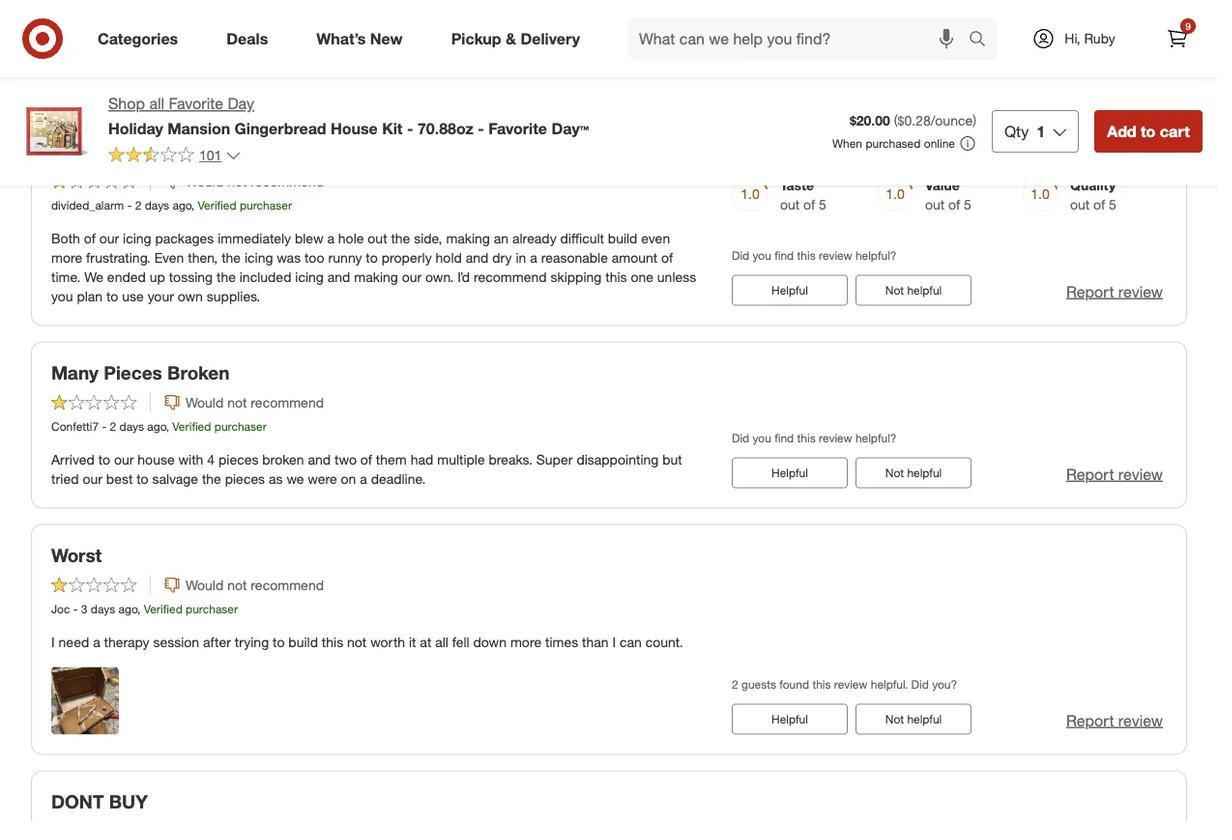 Task type: describe. For each thing, give the bounding box(es) containing it.
0 vertical spatial pieces
[[218, 452, 259, 468]]

categories link
[[81, 17, 202, 60]]

multiple
[[437, 452, 485, 468]]

helpful.
[[871, 678, 908, 692]]

need
[[59, 634, 89, 651]]

days for icing
[[145, 198, 169, 213]]

fell
[[452, 634, 470, 651]]

a right need
[[93, 634, 100, 651]]

out for value out of 5
[[925, 196, 945, 213]]

purchased
[[866, 136, 921, 151]]

to right best
[[137, 471, 149, 488]]

and inside the arrived to our house with 4 pieces broken and two of them had multiple breaks. super disappointing but tried our best to salvage the pieces as we were on a deadline.
[[308, 452, 331, 468]]

deals link
[[210, 17, 292, 60]]

Verified purchases checkbox
[[1032, 9, 1052, 28]]

- right 70.88oz
[[478, 119, 484, 138]]

helpful? for would not recommend
[[856, 431, 897, 446]]

we inside both of our icing packages immediately blew a hole out the side, making an already difficult build even more frustrating. even then, the icing was too runny to properly hold and dry in a reasonable amount of time. we ended up tossing the included icing and making our own. i'd recommend skipping this one unless you plan to use your own supplies.
[[84, 269, 103, 286]]

deadline.
[[371, 471, 426, 488]]

supplies.
[[207, 288, 260, 305]]

0 vertical spatial favorite
[[169, 94, 223, 113]]

i'd
[[458, 269, 470, 286]]

quality
[[1070, 177, 1116, 194]]

1 report review from the top
[[1066, 283, 1163, 302]]

new
[[370, 29, 403, 48]]

0 vertical spatial found
[[545, 70, 584, 88]]

you?
[[932, 678, 957, 692]]

salvage
[[152, 471, 198, 488]]

1 horizontal spatial all
[[435, 634, 449, 651]]

not left worth at the bottom
[[347, 634, 367, 651]]

categories
[[98, 29, 178, 48]]

pickup
[[451, 29, 501, 48]]

this for 1st helpful button from the top
[[797, 248, 816, 263]]

0 vertical spatial and
[[466, 250, 489, 267]]

the right then,
[[222, 250, 241, 267]]

1 i from the left
[[51, 634, 55, 651]]

frustrating.
[[86, 250, 151, 267]]

to up best
[[98, 452, 110, 468]]

of inside taste out of 5
[[804, 196, 815, 213]]

gingerbread
[[235, 119, 326, 138]]

worth
[[370, 634, 405, 651]]

hi, ruby
[[1065, 30, 1115, 47]]

helpful? for out of 5
[[856, 248, 897, 263]]

report review button for many pieces broken
[[1066, 464, 1163, 486]]

5 for taste out of 5
[[819, 196, 827, 213]]

did you find this review helpful? for would not recommend
[[732, 431, 897, 446]]

1 not from the top
[[885, 284, 904, 298]]

broken
[[262, 452, 304, 468]]

runny
[[328, 250, 362, 267]]

amount
[[612, 250, 658, 267]]

reasonable
[[541, 250, 608, 267]]

2 vertical spatial icing
[[295, 269, 324, 286]]

would not recommend for pieces
[[186, 394, 324, 411]]

hi,
[[1065, 30, 1081, 47]]

pickup & delivery link
[[435, 17, 604, 60]]

With photos checkbox
[[1032, 0, 1052, 2]]

value
[[925, 177, 960, 194]]

our left best
[[83, 471, 102, 488]]

2 guests found this review helpful. did you?
[[732, 678, 957, 692]]

hold
[[436, 250, 462, 267]]

already
[[512, 230, 557, 247]]

our up frustrating.
[[99, 230, 119, 247]]

holiday
[[108, 119, 163, 138]]

what's
[[316, 29, 366, 48]]

we found 74 matching reviews
[[518, 70, 731, 88]]

1 not helpful button from the top
[[856, 276, 972, 307]]

1 not helpful from the top
[[885, 284, 942, 298]]

to left use
[[106, 288, 118, 305]]

&
[[506, 29, 516, 48]]

confetti7
[[51, 420, 99, 434]]

shop all favorite day holiday mansion gingerbread house kit - 70.88oz - favorite day™
[[108, 94, 589, 138]]

the up supplies.
[[217, 269, 236, 286]]

guests
[[742, 678, 776, 692]]

day™
[[552, 119, 589, 138]]

2 i from the left
[[612, 634, 616, 651]]

reviews
[[678, 70, 731, 88]]

recommend inside both of our icing packages immediately blew a hole out the side, making an already difficult build even more frustrating. even then, the icing was too runny to properly hold and dry in a reasonable amount of time. we ended up tossing the included icing and making our own. i'd recommend skipping this one unless you plan to use your own supplies.
[[474, 269, 547, 286]]

terrible
[[51, 141, 116, 164]]

, for pieces
[[166, 420, 169, 434]]

report for many pieces broken
[[1066, 466, 1114, 484]]

$20.00 ( $0.28 /ounce )
[[850, 112, 976, 129]]

time.
[[51, 269, 81, 286]]

1 horizontal spatial more
[[510, 634, 542, 651]]

to inside button
[[1141, 122, 1156, 141]]

unless
[[657, 269, 696, 286]]

on
[[341, 471, 356, 488]]

1 vertical spatial favorite
[[488, 119, 547, 138]]

2 vertical spatial purchaser
[[186, 602, 238, 617]]

add to cart button
[[1095, 110, 1203, 153]]

best
[[106, 471, 133, 488]]

up
[[150, 269, 165, 286]]

dont
[[51, 792, 104, 814]]

out for taste out of 5
[[780, 196, 800, 213]]

many
[[51, 363, 99, 385]]

broken
[[167, 363, 230, 385]]

- for many pieces broken
[[102, 420, 107, 434]]

buy
[[109, 792, 148, 814]]

$20.00
[[850, 112, 890, 129]]

even
[[154, 250, 184, 267]]

when
[[832, 136, 862, 151]]

70.88oz
[[418, 119, 474, 138]]

then,
[[188, 250, 218, 267]]

immediately
[[218, 230, 291, 247]]

deals
[[226, 29, 268, 48]]

this inside both of our icing packages immediately blew a hole out the side, making an already difficult build even more frustrating. even then, the icing was too runny to properly hold and dry in a reasonable amount of time. we ended up tossing the included icing and making our own. i'd recommend skipping this one unless you plan to use your own supplies.
[[605, 269, 627, 286]]

5 for quality out of 5
[[1109, 196, 1117, 213]]

1 vertical spatial pieces
[[225, 471, 265, 488]]

mansion
[[168, 119, 230, 138]]

not for worst
[[227, 577, 247, 594]]

your
[[148, 288, 174, 305]]

house
[[331, 119, 378, 138]]

matching
[[610, 70, 674, 88]]

2 vertical spatial did
[[911, 678, 929, 692]]

ended
[[107, 269, 146, 286]]

out for quality out of 5
[[1070, 196, 1090, 213]]

shop
[[108, 94, 145, 113]]

count.
[[646, 634, 683, 651]]

, for icing
[[191, 198, 195, 213]]

it
[[409, 634, 416, 651]]

(
[[894, 112, 898, 129]]

did you find this review helpful? for out of 5
[[732, 248, 897, 263]]

ruby
[[1084, 30, 1115, 47]]

verified for worst
[[144, 602, 182, 617]]

verified up hi, ruby
[[1059, 9, 1111, 28]]

value out of 5
[[925, 177, 972, 213]]

an
[[494, 230, 509, 247]]

recommend for worst
[[251, 577, 324, 594]]

report review button for worst
[[1066, 711, 1163, 733]]

not for many pieces broken
[[227, 394, 247, 411]]

0 horizontal spatial ,
[[137, 602, 141, 617]]

1 horizontal spatial making
[[446, 230, 490, 247]]

with
[[178, 452, 203, 468]]

therapy
[[104, 634, 149, 651]]

tossing
[[169, 269, 213, 286]]

1
[[1037, 122, 1045, 141]]

them
[[376, 452, 407, 468]]

ago for icing
[[173, 198, 191, 213]]

qty
[[1004, 122, 1029, 141]]

plan
[[77, 288, 103, 305]]

2 for icing
[[135, 198, 142, 213]]

report review for worst
[[1066, 712, 1163, 731]]

arrived
[[51, 452, 95, 468]]



Task type: locate. For each thing, give the bounding box(es) containing it.
- right confetti7
[[102, 420, 107, 434]]

icing up frustrating.
[[123, 230, 151, 247]]

1 horizontal spatial days
[[119, 420, 144, 434]]

a left the hole on the top left
[[327, 230, 334, 247]]

more left times
[[510, 634, 542, 651]]

3 helpful from the top
[[772, 713, 808, 727]]

did for out of 5
[[732, 248, 750, 263]]

would not recommend up 'trying'
[[186, 577, 324, 594]]

of up unless
[[661, 250, 673, 267]]

0 vertical spatial helpful
[[772, 284, 808, 298]]

3 helpful button from the top
[[732, 705, 848, 736]]

build right 'trying'
[[288, 634, 318, 651]]

recommend down gingerbread
[[251, 173, 324, 190]]

2 vertical spatial would
[[186, 577, 224, 594]]

our up best
[[114, 452, 134, 468]]

build
[[608, 230, 638, 247], [288, 634, 318, 651]]

0 vertical spatial did you find this review helpful?
[[732, 248, 897, 263]]

0 vertical spatial find
[[775, 248, 794, 263]]

verified for many pieces broken
[[172, 420, 211, 434]]

not down broken
[[227, 394, 247, 411]]

and up were
[[308, 452, 331, 468]]

0 vertical spatial all
[[149, 94, 164, 113]]

0 vertical spatial making
[[446, 230, 490, 247]]

2 horizontal spatial 5
[[1109, 196, 1117, 213]]

not for many pieces broken
[[885, 467, 904, 481]]

of inside the arrived to our house with 4 pieces broken and two of them had multiple breaks. super disappointing but tried our best to salvage the pieces as we were on a deadline.
[[360, 452, 372, 468]]

helpful button for many pieces broken
[[732, 458, 848, 489]]

0 vertical spatial report
[[1066, 283, 1114, 302]]

would not recommend down broken
[[186, 394, 324, 411]]

out
[[780, 196, 800, 213], [925, 196, 945, 213], [1070, 196, 1090, 213], [368, 230, 387, 247]]

taste
[[780, 177, 814, 194]]

0 vertical spatial 2
[[135, 198, 142, 213]]

0 horizontal spatial we
[[84, 269, 103, 286]]

verified up session
[[144, 602, 182, 617]]

1 vertical spatial helpful button
[[732, 458, 848, 489]]

1 helpful button from the top
[[732, 276, 848, 307]]

making down properly
[[354, 269, 398, 286]]

recommend up 'trying'
[[251, 577, 324, 594]]

0 horizontal spatial all
[[149, 94, 164, 113]]

5 inside quality out of 5
[[1109, 196, 1117, 213]]

3 would from the top
[[186, 577, 224, 594]]

pieces
[[218, 452, 259, 468], [225, 471, 265, 488]]

not helpful button
[[856, 276, 972, 307], [856, 458, 972, 489], [856, 705, 972, 736]]

0 vertical spatial not
[[885, 284, 904, 298]]

out inside the value out of 5
[[925, 196, 945, 213]]

delivery
[[521, 29, 580, 48]]

i left need
[[51, 634, 55, 651]]

1 vertical spatial helpful
[[772, 467, 808, 481]]

3 not from the top
[[885, 713, 904, 727]]

2 vertical spatial helpful
[[907, 713, 942, 727]]

1 vertical spatial ,
[[166, 420, 169, 434]]

1 vertical spatial build
[[288, 634, 318, 651]]

1 vertical spatial days
[[119, 420, 144, 434]]

0 horizontal spatial more
[[51, 250, 82, 267]]

you inside both of our icing packages immediately blew a hole out the side, making an already difficult build even more frustrating. even then, the icing was too runny to properly hold and dry in a reasonable amount of time. we ended up tossing the included icing and making our own. i'd recommend skipping this one unless you plan to use your own supplies.
[[51, 288, 73, 305]]

did for would not recommend
[[732, 431, 750, 446]]

two
[[335, 452, 357, 468]]

the inside the arrived to our house with 4 pieces broken and two of them had multiple breaks. super disappointing but tried our best to salvage the pieces as we were on a deadline.
[[202, 471, 221, 488]]

2 horizontal spatial ,
[[191, 198, 195, 213]]

0 vertical spatial ago
[[173, 198, 191, 213]]

out inside taste out of 5
[[780, 196, 800, 213]]

0 vertical spatial report review
[[1066, 283, 1163, 302]]

not helpful button for worst
[[856, 705, 972, 736]]

1 vertical spatial and
[[328, 269, 350, 286]]

1 vertical spatial purchaser
[[214, 420, 267, 434]]

purchaser for pieces
[[214, 420, 267, 434]]

2 horizontal spatial 2
[[732, 678, 738, 692]]

0 vertical spatial would
[[186, 173, 224, 190]]

5 inside the value out of 5
[[964, 196, 972, 213]]

both
[[51, 230, 80, 247]]

guest review image 1 of 1, zoom in image
[[51, 668, 119, 736]]

- right divided_alarm
[[127, 198, 132, 213]]

and down runny
[[328, 269, 350, 286]]

$0.28
[[898, 112, 931, 129]]

use
[[122, 288, 144, 305]]

all right 'at'
[[435, 634, 449, 651]]

2 left guests
[[732, 678, 738, 692]]

0 vertical spatial would not recommend
[[186, 173, 324, 190]]

purchaser up after
[[186, 602, 238, 617]]

0 horizontal spatial making
[[354, 269, 398, 286]]

find
[[775, 248, 794, 263], [775, 431, 794, 446]]

a right "in"
[[530, 250, 537, 267]]

you for would not recommend
[[753, 431, 771, 446]]

recommend for terrible icing
[[251, 173, 324, 190]]

can
[[620, 634, 642, 651]]

would down broken
[[186, 394, 224, 411]]

qty 1
[[1004, 122, 1045, 141]]

what's new link
[[300, 17, 427, 60]]

1 vertical spatial report
[[1066, 466, 1114, 484]]

find for would not recommend
[[775, 431, 794, 446]]

helpful for worst
[[907, 713, 942, 727]]

terrible icing
[[51, 141, 164, 164]]

days for pieces
[[119, 420, 144, 434]]

1 horizontal spatial ,
[[166, 420, 169, 434]]

would
[[186, 173, 224, 190], [186, 394, 224, 411], [186, 577, 224, 594]]

- right kit
[[407, 119, 413, 138]]

report for worst
[[1066, 712, 1114, 731]]

we down pickup & delivery 'link'
[[518, 70, 540, 88]]

2 did you find this review helpful? from the top
[[732, 431, 897, 446]]

would down 101
[[186, 173, 224, 190]]

2 find from the top
[[775, 431, 794, 446]]

2 vertical spatial ,
[[137, 602, 141, 617]]

packages
[[155, 230, 214, 247]]

1 horizontal spatial ago
[[147, 420, 166, 434]]

of inside quality out of 5
[[1094, 196, 1105, 213]]

not
[[227, 173, 247, 190], [227, 394, 247, 411], [227, 577, 247, 594], [347, 634, 367, 651]]

all right shop
[[149, 94, 164, 113]]

-
[[407, 119, 413, 138], [478, 119, 484, 138], [127, 198, 132, 213], [102, 420, 107, 434], [73, 602, 78, 617]]

1 vertical spatial we
[[84, 269, 103, 286]]

not up immediately
[[227, 173, 247, 190]]

0 vertical spatial not helpful button
[[856, 276, 972, 307]]

1 vertical spatial not helpful
[[885, 467, 942, 481]]

favorite
[[169, 94, 223, 113], [488, 119, 547, 138]]

2 vertical spatial 2
[[732, 678, 738, 692]]

2 vertical spatial ago
[[119, 602, 137, 617]]

2 vertical spatial helpful button
[[732, 705, 848, 736]]

0 vertical spatial helpful button
[[732, 276, 848, 307]]

days up 'house'
[[119, 420, 144, 434]]

recommend for many pieces broken
[[251, 394, 324, 411]]

2 helpful button from the top
[[732, 458, 848, 489]]

icing down immediately
[[245, 250, 273, 267]]

1 vertical spatial not helpful button
[[856, 458, 972, 489]]

1 horizontal spatial build
[[608, 230, 638, 247]]

of down quality
[[1094, 196, 1105, 213]]

divided_alarm
[[51, 198, 124, 213]]

to right 'trying'
[[273, 634, 285, 651]]

helpful for many pieces broken
[[907, 467, 942, 481]]

0 horizontal spatial 2
[[110, 420, 116, 434]]

recommend down "dry"
[[474, 269, 547, 286]]

2 vertical spatial report review
[[1066, 712, 1163, 731]]

what's new
[[316, 29, 403, 48]]

0 horizontal spatial i
[[51, 634, 55, 651]]

5
[[819, 196, 827, 213], [964, 196, 972, 213], [1109, 196, 1117, 213]]

ago up therapy
[[119, 602, 137, 617]]

not helpful for many pieces broken
[[885, 467, 942, 481]]

1 vertical spatial did you find this review helpful?
[[732, 431, 897, 446]]

2 horizontal spatial icing
[[295, 269, 324, 286]]

0 horizontal spatial build
[[288, 634, 318, 651]]

build up amount
[[608, 230, 638, 247]]

1 vertical spatial would
[[186, 394, 224, 411]]

2 right confetti7
[[110, 420, 116, 434]]

build inside both of our icing packages immediately blew a hole out the side, making an already difficult build even more frustrating. even then, the icing was too runny to properly hold and dry in a reasonable amount of time. we ended up tossing the included icing and making our own. i'd recommend skipping this one unless you plan to use your own supplies.
[[608, 230, 638, 247]]

days right 3
[[91, 602, 115, 617]]

in
[[516, 250, 526, 267]]

of inside the value out of 5
[[949, 196, 960, 213]]

purchaser up immediately
[[240, 198, 292, 213]]

verified up packages
[[198, 198, 236, 213]]

day
[[228, 94, 254, 113]]

2 report review from the top
[[1066, 466, 1163, 484]]

1 vertical spatial ago
[[147, 420, 166, 434]]

blew
[[295, 230, 323, 247]]

found
[[545, 70, 584, 88], [780, 678, 809, 692]]

we
[[518, 70, 540, 88], [84, 269, 103, 286]]

making
[[446, 230, 490, 247], [354, 269, 398, 286]]

2 helpful from the top
[[772, 467, 808, 481]]

days up packages
[[145, 198, 169, 213]]

0 vertical spatial purchaser
[[240, 198, 292, 213]]

out down the value
[[925, 196, 945, 213]]

favorite left the day™
[[488, 119, 547, 138]]

2 vertical spatial and
[[308, 452, 331, 468]]

2 vertical spatial not helpful button
[[856, 705, 972, 736]]

- for terrible icing
[[127, 198, 132, 213]]

pieces right 4
[[218, 452, 259, 468]]

1 horizontal spatial icing
[[245, 250, 273, 267]]

2 vertical spatial report
[[1066, 712, 1114, 731]]

0 vertical spatial build
[[608, 230, 638, 247]]

- for worst
[[73, 602, 78, 617]]

of right two
[[360, 452, 372, 468]]

, up packages
[[191, 198, 195, 213]]

1 helpful? from the top
[[856, 248, 897, 263]]

2 vertical spatial not
[[885, 713, 904, 727]]

would up after
[[186, 577, 224, 594]]

our
[[99, 230, 119, 247], [402, 269, 422, 286], [114, 452, 134, 468], [83, 471, 102, 488]]

not up 'trying'
[[227, 577, 247, 594]]

1 horizontal spatial found
[[780, 678, 809, 692]]

quality out of 5
[[1070, 177, 1117, 213]]

helpful
[[772, 284, 808, 298], [772, 467, 808, 481], [772, 713, 808, 727]]

found right guests
[[780, 678, 809, 692]]

out down taste
[[780, 196, 800, 213]]

the up properly
[[391, 230, 410, 247]]

verified up the 'with'
[[172, 420, 211, 434]]

disappointing
[[577, 452, 659, 468]]

0 vertical spatial more
[[51, 250, 82, 267]]

icing down too
[[295, 269, 324, 286]]

breaks.
[[489, 452, 533, 468]]

of right both
[[84, 230, 96, 247]]

many pieces broken
[[51, 363, 230, 385]]

1 helpful from the top
[[907, 284, 942, 298]]

our down properly
[[402, 269, 422, 286]]

the down 4
[[202, 471, 221, 488]]

this for worst's helpful button
[[813, 678, 831, 692]]

2 would from the top
[[186, 394, 224, 411]]

divided_alarm - 2 days ago , verified purchaser
[[51, 198, 292, 213]]

of down the value
[[949, 196, 960, 213]]

0 horizontal spatial 5
[[819, 196, 827, 213]]

0 horizontal spatial days
[[91, 602, 115, 617]]

too
[[305, 250, 324, 267]]

purchaser for icing
[[240, 198, 292, 213]]

report review
[[1066, 283, 1163, 302], [1066, 466, 1163, 484], [1066, 712, 1163, 731]]

1 5 from the left
[[819, 196, 827, 213]]

3 not helpful from the top
[[885, 713, 942, 727]]

dry
[[492, 250, 512, 267]]

3 report from the top
[[1066, 712, 1114, 731]]

not for worst
[[885, 713, 904, 727]]

1 vertical spatial 2
[[110, 420, 116, 434]]

report review for many pieces broken
[[1066, 466, 1163, 484]]

1 vertical spatial all
[[435, 634, 449, 651]]

1 report from the top
[[1066, 283, 1114, 302]]

a
[[327, 230, 334, 247], [530, 250, 537, 267], [360, 471, 367, 488], [93, 634, 100, 651]]

1 horizontal spatial 5
[[964, 196, 972, 213]]

2 report from the top
[[1066, 466, 1114, 484]]

i left 'can'
[[612, 634, 616, 651]]

3 helpful from the top
[[907, 713, 942, 727]]

4
[[207, 452, 215, 468]]

2 not helpful button from the top
[[856, 458, 972, 489]]

at
[[420, 634, 432, 651]]

5 for value out of 5
[[964, 196, 972, 213]]

2 not from the top
[[885, 467, 904, 481]]

2 vertical spatial you
[[753, 431, 771, 446]]

both of our icing packages immediately blew a hole out the side, making an already difficult build even more frustrating. even then, the icing was too runny to properly hold and dry in a reasonable amount of time. we ended up tossing the included icing and making our own. i'd recommend skipping this one unless you plan to use your own supplies.
[[51, 230, 696, 305]]

super
[[536, 452, 573, 468]]

out inside both of our icing packages immediately blew a hole out the side, making an already difficult build even more frustrating. even then, the icing was too runny to properly hold and dry in a reasonable amount of time. we ended up tossing the included icing and making our own. i'd recommend skipping this one unless you plan to use your own supplies.
[[368, 230, 387, 247]]

pieces
[[104, 363, 162, 385]]

would not recommend for icing
[[186, 173, 324, 190]]

0 vertical spatial helpful
[[907, 284, 942, 298]]

of down taste
[[804, 196, 815, 213]]

would for pieces
[[186, 394, 224, 411]]

0 vertical spatial you
[[753, 248, 771, 263]]

not helpful button for many pieces broken
[[856, 458, 972, 489]]

101 link
[[108, 146, 241, 168]]

not helpful for worst
[[885, 713, 942, 727]]

2 report review button from the top
[[1066, 464, 1163, 486]]

helpful button for worst
[[732, 705, 848, 736]]

3 not helpful button from the top
[[856, 705, 972, 736]]

2 helpful from the top
[[907, 467, 942, 481]]

1 would from the top
[[186, 173, 224, 190]]

What can we help you find? suggestions appear below search field
[[628, 17, 974, 60]]

and
[[466, 250, 489, 267], [328, 269, 350, 286], [308, 452, 331, 468]]

own
[[178, 288, 203, 305]]

2 5 from the left
[[964, 196, 972, 213]]

2 horizontal spatial days
[[145, 198, 169, 213]]

1 would not recommend from the top
[[186, 173, 324, 190]]

, up therapy
[[137, 602, 141, 617]]

review
[[819, 248, 852, 263], [1119, 283, 1163, 302], [819, 431, 852, 446], [1119, 466, 1163, 484], [834, 678, 868, 692], [1119, 712, 1163, 731]]

and up i'd
[[466, 250, 489, 267]]

more up time.
[[51, 250, 82, 267]]

out inside quality out of 5
[[1070, 196, 1090, 213]]

0 vertical spatial helpful?
[[856, 248, 897, 263]]

than
[[582, 634, 609, 651]]

pieces left as
[[225, 471, 265, 488]]

, up 'house'
[[166, 420, 169, 434]]

this for helpful button corresponding to many pieces broken
[[797, 431, 816, 446]]

2 not helpful from the top
[[885, 467, 942, 481]]

1 vertical spatial not
[[885, 467, 904, 481]]

making up hold
[[446, 230, 490, 247]]

i need a therapy session after trying to build this not worth it at all fell down more times than i can count.
[[51, 634, 683, 651]]

to right runny
[[366, 250, 378, 267]]

ago up packages
[[173, 198, 191, 213]]

would not recommend down 101
[[186, 173, 324, 190]]

5 inside taste out of 5
[[819, 196, 827, 213]]

0 vertical spatial did
[[732, 248, 750, 263]]

3 report review button from the top
[[1066, 711, 1163, 733]]

2 vertical spatial days
[[91, 602, 115, 617]]

out down quality
[[1070, 196, 1090, 213]]

purchases
[[1115, 9, 1187, 28]]

you for out of 5
[[753, 248, 771, 263]]

1 vertical spatial would not recommend
[[186, 394, 324, 411]]

2 horizontal spatial ago
[[173, 198, 191, 213]]

2 vertical spatial report review button
[[1066, 711, 1163, 733]]

tried
[[51, 471, 79, 488]]

1 did you find this review helpful? from the top
[[732, 248, 897, 263]]

helpful for many pieces broken
[[772, 467, 808, 481]]

1 horizontal spatial we
[[518, 70, 540, 88]]

not
[[885, 284, 904, 298], [885, 467, 904, 481], [885, 713, 904, 727]]

0 vertical spatial days
[[145, 198, 169, 213]]

2 for pieces
[[110, 420, 116, 434]]

3 5 from the left
[[1109, 196, 1117, 213]]

all
[[149, 94, 164, 113], [435, 634, 449, 651]]

1 vertical spatial helpful?
[[856, 431, 897, 446]]

kit
[[382, 119, 403, 138]]

helpful for worst
[[772, 713, 808, 727]]

2 right divided_alarm
[[135, 198, 142, 213]]

recommend up broken
[[251, 394, 324, 411]]

0 vertical spatial icing
[[123, 230, 151, 247]]

)
[[973, 112, 976, 129]]

3 report review from the top
[[1066, 712, 1163, 731]]

3 would not recommend from the top
[[186, 577, 324, 594]]

verified for terrible icing
[[198, 198, 236, 213]]

2 vertical spatial would not recommend
[[186, 577, 324, 594]]

a right on
[[360, 471, 367, 488]]

out right the hole on the top left
[[368, 230, 387, 247]]

9 link
[[1156, 17, 1199, 60]]

1 helpful from the top
[[772, 284, 808, 298]]

arrived to our house with 4 pieces broken and two of them had multiple breaks. super disappointing but tried our best to salvage the pieces as we were on a deadline.
[[51, 452, 682, 488]]

0 vertical spatial not helpful
[[885, 284, 942, 298]]

we up plan
[[84, 269, 103, 286]]

1 vertical spatial find
[[775, 431, 794, 446]]

1 horizontal spatial i
[[612, 634, 616, 651]]

when purchased online
[[832, 136, 955, 151]]

more inside both of our icing packages immediately blew a hole out the side, making an already difficult build even more frustrating. even then, the icing was too runny to properly hold and dry in a reasonable amount of time. we ended up tossing the included icing and making our own. i'd recommend skipping this one unless you plan to use your own supplies.
[[51, 250, 82, 267]]

own.
[[425, 269, 454, 286]]

1 vertical spatial report review button
[[1066, 464, 1163, 486]]

you
[[753, 248, 771, 263], [51, 288, 73, 305], [753, 431, 771, 446]]

- left 3
[[73, 602, 78, 617]]

2 helpful? from the top
[[856, 431, 897, 446]]

2 would not recommend from the top
[[186, 394, 324, 411]]

favorite up mansion
[[169, 94, 223, 113]]

0 vertical spatial we
[[518, 70, 540, 88]]

add
[[1107, 122, 1137, 141]]

1 find from the top
[[775, 248, 794, 263]]

purchaser up 4
[[214, 420, 267, 434]]

ago for pieces
[[147, 420, 166, 434]]

were
[[308, 471, 337, 488]]

1 horizontal spatial 2
[[135, 198, 142, 213]]

dont buy
[[51, 792, 148, 814]]

joc
[[51, 602, 70, 617]]

as
[[269, 471, 283, 488]]

to right add
[[1141, 122, 1156, 141]]

helpful
[[907, 284, 942, 298], [907, 467, 942, 481], [907, 713, 942, 727]]

all inside shop all favorite day holiday mansion gingerbread house kit - 70.88oz - favorite day™
[[149, 94, 164, 113]]

1 report review button from the top
[[1066, 281, 1163, 304]]

would for icing
[[186, 173, 224, 190]]

found left 74
[[545, 70, 584, 88]]

ago up 'house'
[[147, 420, 166, 434]]

verified purchases
[[1059, 9, 1187, 28]]

not for terrible icing
[[227, 173, 247, 190]]

image of holiday mansion gingerbread house kit - 70.88oz - favorite day™ image
[[15, 93, 93, 170]]

a inside the arrived to our house with 4 pieces broken and two of them had multiple breaks. super disappointing but tried our best to salvage the pieces as we were on a deadline.
[[360, 471, 367, 488]]

find for out of 5
[[775, 248, 794, 263]]

0 horizontal spatial icing
[[123, 230, 151, 247]]

report
[[1066, 283, 1114, 302], [1066, 466, 1114, 484], [1066, 712, 1114, 731]]

2 vertical spatial helpful
[[772, 713, 808, 727]]

1 vertical spatial more
[[510, 634, 542, 651]]

1 horizontal spatial favorite
[[488, 119, 547, 138]]

trying
[[235, 634, 269, 651]]



Task type: vqa. For each thing, say whether or not it's contained in the screenshot.
Target Circle
no



